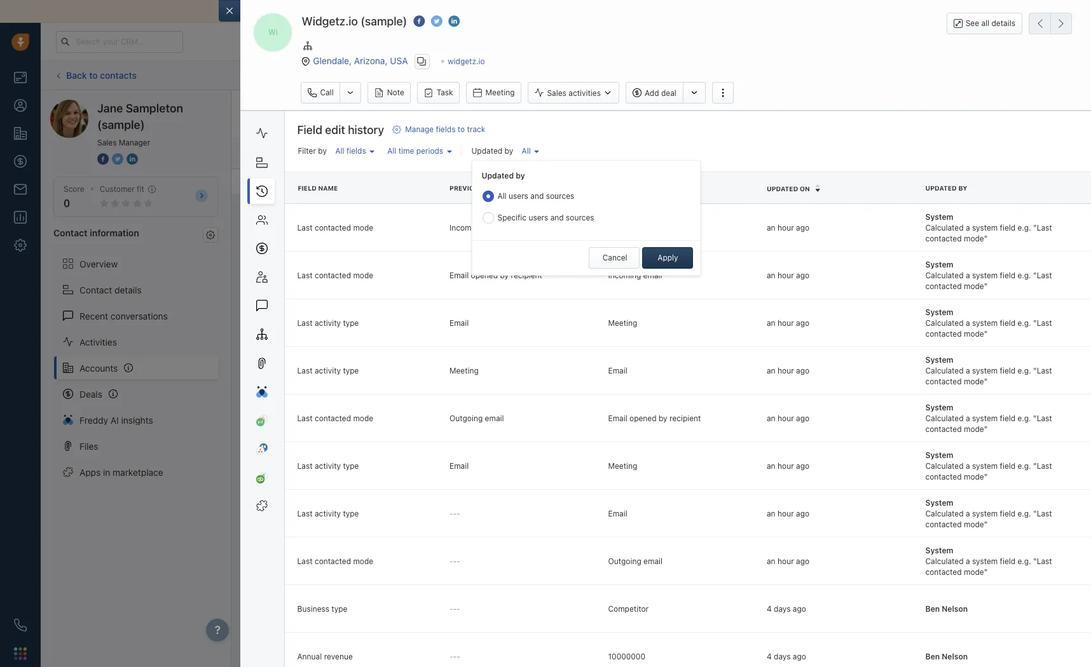 Task type: vqa. For each thing, say whether or not it's contained in the screenshot.
the fields
yes



Task type: describe. For each thing, give the bounding box(es) containing it.
5 an hour ago from the top
[[767, 414, 809, 423]]

time
[[398, 147, 414, 156]]

4 for 10000000
[[767, 652, 772, 662]]

previous
[[450, 185, 484, 192]]

arizona,
[[353, 55, 387, 66]]

widgetz.io
[[447, 56, 484, 66]]

1 an hour ago from the top
[[767, 223, 809, 233]]

add account
[[1026, 108, 1071, 118]]

1 last from the top
[[297, 223, 313, 233]]

8 e.g. from the top
[[1018, 557, 1031, 566]]

deal
[[661, 88, 676, 98]]

2 a from the top
[[966, 271, 970, 280]]

widgetz.io link
[[447, 56, 484, 66]]

7 an from the top
[[767, 509, 775, 519]]

contact for contact information
[[53, 228, 87, 239]]

1 vertical spatial email opened by recipient
[[450, 271, 542, 280]]

annual revenue
[[297, 652, 353, 662]]

ben nelson for competitor
[[925, 605, 968, 614]]

6 mode" from the top
[[964, 472, 988, 482]]

4 system calculated a system field e.g. "last contacted mode" from the top
[[925, 355, 1052, 387]]

opened for outgoing email
[[629, 414, 657, 423]]

4 system from the top
[[925, 355, 953, 365]]

all users and sources
[[497, 191, 574, 201]]

contact information
[[53, 228, 139, 239]]

1 hour from the top
[[778, 223, 794, 233]]

name
[[318, 185, 337, 192]]

activities
[[568, 88, 600, 98]]

manage fields to track link
[[393, 124, 485, 136]]

3 system from the top
[[972, 318, 998, 328]]

3 a from the top
[[966, 318, 970, 328]]

linkedin circled image
[[127, 153, 138, 166]]

8 a from the top
[[966, 557, 970, 566]]

0 horizontal spatial and
[[419, 6, 435, 17]]

opened for incoming email
[[629, 223, 657, 233]]

previous value
[[450, 185, 507, 192]]

1 an from the top
[[767, 223, 775, 233]]

contacts
[[100, 70, 137, 81]]

apps in marketplace
[[79, 467, 163, 478]]

note
[[386, 88, 404, 97]]

1 "last from the top
[[1033, 223, 1052, 233]]

freddy
[[79, 415, 108, 426]]

--- for annual revenue
[[450, 652, 460, 662]]

deals
[[424, 149, 446, 157]]

track
[[466, 125, 485, 134]]

insights
[[121, 415, 153, 426]]

score
[[64, 184, 84, 194]]

specific
[[497, 213, 526, 222]]

8 system from the top
[[925, 546, 953, 556]]

3 field from the top
[[1000, 318, 1015, 328]]

3 calculated from the top
[[925, 318, 964, 328]]

0 button
[[64, 198, 70, 209]]

0 horizontal spatial details
[[114, 285, 142, 295]]

add deal
[[645, 88, 676, 98]]

8 "last from the top
[[1033, 557, 1052, 566]]

phone element
[[8, 613, 33, 638]]

4 an hour ago from the top
[[767, 366, 809, 376]]

on
[[800, 185, 810, 193]]

widgetz.io inside widgetz.io (sample) link
[[268, 176, 314, 186]]

1 field from the top
[[1000, 223, 1015, 233]]

cancel
[[602, 253, 627, 263]]

3
[[737, 176, 742, 186]]

contact for contact details
[[79, 285, 112, 295]]

apps
[[79, 467, 101, 478]]

--- for business type
[[450, 605, 460, 614]]

business type
[[297, 605, 347, 614]]

0 vertical spatial (sample)
[[360, 15, 407, 28]]

6 hour from the top
[[778, 462, 794, 471]]

all for all
[[521, 146, 530, 156]]

5 mode" from the top
[[964, 425, 988, 434]]

2 system from the top
[[972, 271, 998, 280]]

0 vertical spatial sales
[[547, 88, 566, 98]]

account
[[1042, 108, 1071, 118]]

customer
[[100, 184, 135, 194]]

5 system from the top
[[972, 414, 998, 423]]

back to contacts link
[[53, 65, 137, 85]]

overview
[[79, 258, 118, 269]]

all time periods button
[[384, 143, 454, 159]]

1 last activity type from the top
[[297, 318, 359, 328]]

0 horizontal spatial incoming
[[450, 223, 482, 233]]

task button
[[417, 82, 460, 104]]

glendale,
[[312, 55, 351, 66]]

sources for specific users and sources
[[565, 213, 594, 222]]

fields for all
[[346, 147, 366, 156]]

ben for 10000000
[[925, 652, 940, 662]]

of
[[518, 6, 526, 17]]

2 "last from the top
[[1033, 271, 1052, 280]]

nelson for competitor
[[942, 605, 968, 614]]

4 last activity type from the top
[[297, 509, 359, 519]]

periods
[[416, 147, 443, 156]]

3 system calculated a system field e.g. "last contacted mode" from the top
[[925, 308, 1052, 339]]

sampleton
[[126, 102, 183, 115]]

5 "last from the top
[[1033, 414, 1052, 423]]

recipient for incoming email
[[669, 223, 701, 233]]

jane sampleton (sample) sales manager
[[97, 102, 183, 148]]

2 calculated from the top
[[925, 271, 964, 280]]

fit
[[137, 184, 144, 194]]

(sample) inside jane sampleton (sample) sales manager
[[97, 118, 145, 132]]

in
[[103, 467, 110, 478]]

4 field from the top
[[1000, 366, 1015, 376]]

dialog containing widgetz.io (sample)
[[218, 0, 1091, 668]]

facebook circled image for twitter circled icon related to linkedin circled icon
[[97, 153, 109, 166]]

open
[[404, 149, 423, 157]]

all fields link
[[332, 143, 377, 159]]

1 system calculated a system field e.g. "last contacted mode" from the top
[[925, 212, 1052, 244]]

1 horizontal spatial to
[[316, 6, 325, 17]]

8 last from the top
[[297, 557, 313, 566]]

deals
[[79, 389, 102, 400]]

apply
[[657, 253, 678, 263]]

1 vertical spatial updated by
[[481, 171, 524, 180]]

revenue
[[324, 652, 353, 662]]

7 calculated from the top
[[925, 509, 964, 519]]

6 a from the top
[[966, 462, 970, 471]]

history
[[348, 124, 384, 137]]

add deal button
[[626, 82, 683, 104]]

Search your CRM... text field
[[56, 31, 183, 52]]

way
[[477, 6, 493, 17]]

users for all
[[508, 191, 528, 201]]

2 vertical spatial updated by
[[925, 185, 967, 192]]

field name
[[297, 185, 337, 192]]

2-
[[467, 6, 477, 17]]

6 an hour ago from the top
[[767, 462, 809, 471]]

customer fit
[[100, 184, 144, 194]]

2 hour from the top
[[778, 271, 794, 280]]

3 last from the top
[[297, 318, 313, 328]]

contact details
[[79, 285, 142, 295]]

open deals amount
[[404, 149, 478, 157]]

linkedin circled image
[[448, 15, 459, 28]]

2 field from the top
[[1000, 271, 1015, 280]]

add account button
[[1007, 102, 1078, 124]]

1 system from the top
[[925, 212, 953, 222]]

see all details
[[966, 18, 1015, 28]]

1 horizontal spatial (sample)
[[316, 176, 353, 186]]

3 hour from the top
[[778, 318, 794, 328]]

task
[[436, 88, 453, 97]]

all fields
[[335, 147, 366, 156]]

mailbox
[[281, 6, 314, 17]]

last contacted mode for incoming email
[[297, 223, 373, 233]]

recent
[[79, 311, 108, 321]]

competitor
[[608, 605, 649, 614]]

5 system from the top
[[925, 403, 953, 412]]

4 hour from the top
[[778, 366, 794, 376]]

twitter circled image for linkedin circled image on the left of the page
[[430, 15, 442, 28]]

1 vertical spatial widgetz.io (sample)
[[268, 176, 353, 186]]

to inside manage fields to track link
[[457, 125, 464, 134]]

edit
[[325, 124, 345, 137]]

2 mode" from the top
[[964, 282, 988, 291]]

jane
[[97, 102, 123, 115]]

enable
[[437, 6, 465, 17]]

--- for last activity type
[[450, 509, 460, 519]]

2 e.g. from the top
[[1018, 271, 1031, 280]]

details inside the see all details 'button'
[[992, 18, 1015, 28]]

add for add deal
[[645, 88, 659, 98]]

mode for incoming email
[[353, 223, 373, 233]]

cancel button
[[589, 247, 640, 269]]

8 calculated from the top
[[925, 557, 964, 566]]

value
[[485, 185, 507, 192]]

updated on
[[767, 185, 810, 193]]

4 e.g. from the top
[[1018, 366, 1031, 376]]

4 system from the top
[[972, 366, 998, 376]]

5 field from the top
[[1000, 414, 1015, 423]]

meeting inside button
[[485, 88, 514, 97]]

mode for email opened by recipient
[[353, 271, 373, 280]]

6 field from the top
[[1000, 462, 1015, 471]]

nelson for 10000000
[[942, 652, 968, 662]]

meeting button
[[466, 82, 521, 104]]

8 hour from the top
[[778, 557, 794, 566]]

1 vertical spatial opened
[[471, 271, 498, 280]]

mng settings image
[[206, 231, 215, 240]]

6 system from the top
[[972, 462, 998, 471]]

mode for outgoing email
[[353, 414, 373, 423]]

send email image
[[965, 36, 974, 47]]

8 an hour ago from the top
[[767, 557, 809, 566]]

3 e.g. from the top
[[1018, 318, 1031, 328]]

last contacted mode for outgoing email
[[297, 414, 373, 423]]

7 hour from the top
[[778, 509, 794, 519]]

0 vertical spatial outgoing
[[450, 414, 483, 423]]

conversations.
[[553, 6, 615, 17]]

2 system calculated a system field e.g. "last contacted mode" from the top
[[925, 260, 1052, 291]]

annual
[[297, 652, 322, 662]]

sales inside jane sampleton (sample) sales manager
[[97, 138, 117, 148]]

fields for manage
[[435, 125, 455, 134]]

see
[[966, 18, 979, 28]]

sales activities
[[547, 88, 600, 98]]

and for all
[[530, 191, 543, 201]]

glendale, arizona, usa
[[312, 55, 407, 66]]

4 an from the top
[[767, 366, 775, 376]]

6 e.g. from the top
[[1018, 462, 1031, 471]]



Task type: locate. For each thing, give the bounding box(es) containing it.
7 an hour ago from the top
[[767, 509, 809, 519]]

contact down 0
[[53, 228, 87, 239]]

3 --- from the top
[[450, 605, 460, 614]]

sync
[[496, 6, 516, 17]]

to left track
[[457, 125, 464, 134]]

business
[[297, 605, 329, 614]]

to
[[316, 6, 325, 17], [89, 70, 98, 81], [457, 125, 464, 134]]

fields down history in the top of the page
[[346, 147, 366, 156]]

field up 'filter by'
[[297, 124, 322, 137]]

1 horizontal spatial fields
[[435, 125, 455, 134]]

1 horizontal spatial details
[[992, 18, 1015, 28]]

4 last from the top
[[297, 366, 313, 376]]

4 a from the top
[[966, 366, 970, 376]]

1 vertical spatial ben
[[925, 652, 940, 662]]

activities
[[79, 337, 117, 347]]

all for all fields
[[335, 147, 344, 156]]

1 vertical spatial field
[[297, 185, 316, 192]]

0 vertical spatial sources
[[545, 191, 574, 201]]

1 horizontal spatial accounts
[[244, 102, 293, 115]]

manage fields to track
[[405, 125, 485, 134]]

incoming down cancel "button"
[[608, 271, 641, 280]]

8 system from the top
[[972, 557, 998, 566]]

7 last from the top
[[297, 509, 313, 519]]

4 "last from the top
[[1033, 366, 1052, 376]]

details up recent conversations
[[114, 285, 142, 295]]

manager
[[119, 138, 150, 148]]

1 vertical spatial sales
[[97, 138, 117, 148]]

0 vertical spatial 4
[[767, 605, 772, 614]]

incoming email down cancel "button"
[[608, 271, 662, 280]]

0 vertical spatial email opened by recipient
[[608, 223, 701, 233]]

3 an hour ago from the top
[[767, 318, 809, 328]]

files
[[79, 441, 98, 452]]

and up the 'specific users and sources'
[[530, 191, 543, 201]]

email opened by recipient
[[608, 223, 701, 233], [450, 271, 542, 280], [608, 414, 701, 423]]

3 days ago
[[737, 176, 776, 186]]

0 vertical spatial opened
[[629, 223, 657, 233]]

0 vertical spatial ben
[[925, 605, 940, 614]]

7 mode" from the top
[[964, 520, 988, 530]]

outgoing
[[450, 414, 483, 423], [608, 557, 641, 566]]

1 vertical spatial nelson
[[942, 652, 968, 662]]

add left deal in the right of the page
[[645, 88, 659, 98]]

0 vertical spatial facebook circled image
[[413, 15, 424, 28]]

to right "back"
[[89, 70, 98, 81]]

0 horizontal spatial twitter circled image
[[112, 153, 123, 166]]

(sample) up arizona,
[[360, 15, 407, 28]]

1 4 from the top
[[767, 605, 772, 614]]

2 last from the top
[[297, 271, 313, 280]]

2 vertical spatial to
[[457, 125, 464, 134]]

2 vertical spatial (sample)
[[316, 176, 353, 186]]

all link
[[518, 143, 542, 159]]

1 horizontal spatial outgoing email
[[608, 557, 663, 566]]

0 vertical spatial ben nelson
[[925, 605, 968, 614]]

1 vertical spatial ben nelson
[[925, 652, 968, 662]]

0 vertical spatial details
[[992, 18, 1015, 28]]

4 calculated from the top
[[925, 366, 964, 376]]

0
[[64, 198, 70, 209]]

freddy ai insights
[[79, 415, 153, 426]]

add for add account
[[1026, 108, 1040, 118]]

phone image
[[14, 619, 27, 632]]

widgetz.io
[[301, 15, 357, 28], [268, 176, 314, 186]]

freshworks switcher image
[[14, 648, 27, 660]]

1 vertical spatial incoming email
[[608, 271, 662, 280]]

1 ben nelson from the top
[[925, 605, 968, 614]]

field
[[297, 124, 322, 137], [297, 185, 316, 192]]

all left time
[[387, 147, 396, 156]]

all for all time periods
[[387, 147, 396, 156]]

5 last from the top
[[297, 414, 313, 423]]

2 last contacted mode from the top
[[297, 271, 373, 280]]

field for field name
[[297, 185, 316, 192]]

1 horizontal spatial facebook circled image
[[413, 15, 424, 28]]

marketplace
[[113, 467, 163, 478]]

filter by
[[297, 147, 326, 156]]

call link
[[300, 82, 339, 104]]

deliverability
[[363, 6, 417, 17]]

facebook circled image left the enable
[[413, 15, 424, 28]]

5 hour from the top
[[778, 414, 794, 423]]

0 horizontal spatial add
[[645, 88, 659, 98]]

4 for competitor
[[767, 605, 772, 614]]

all inside button
[[387, 147, 396, 156]]

0 vertical spatial fields
[[435, 125, 455, 134]]

3 last activity type from the top
[[297, 462, 359, 471]]

1 vertical spatial add
[[1026, 108, 1040, 118]]

7 "last from the top
[[1033, 509, 1052, 519]]

2 last activity type from the top
[[297, 366, 359, 376]]

note button
[[367, 82, 411, 104]]

1 vertical spatial 4
[[767, 652, 772, 662]]

0 vertical spatial users
[[508, 191, 528, 201]]

email opened by recipient for incoming email
[[608, 223, 701, 233]]

ben nelson for 10000000
[[925, 652, 968, 662]]

3 system from the top
[[925, 308, 953, 317]]

last contacted mode
[[297, 223, 373, 233], [297, 271, 373, 280], [297, 414, 373, 423], [297, 557, 373, 566]]

2 ben nelson from the top
[[925, 652, 968, 662]]

8 system calculated a system field e.g. "last contacted mode" from the top
[[925, 546, 1052, 577]]

1 vertical spatial widgetz.io
[[268, 176, 314, 186]]

widgetz.io (sample) down 'filter by'
[[268, 176, 353, 186]]

details
[[992, 18, 1015, 28], [114, 285, 142, 295]]

meeting
[[485, 88, 514, 97], [608, 318, 637, 328], [450, 366, 479, 376], [608, 462, 637, 471]]

updated
[[471, 146, 502, 156], [481, 171, 513, 180], [925, 185, 957, 192], [767, 185, 798, 193]]

7 field from the top
[[1000, 509, 1015, 519]]

twitter circled image for linkedin circled icon
[[112, 153, 123, 166]]

7 e.g. from the top
[[1018, 509, 1031, 519]]

last contacted mode for email opened by recipient
[[297, 271, 373, 280]]

apply button
[[642, 247, 693, 269]]

7 a from the top
[[966, 509, 970, 519]]

8 mode" from the top
[[964, 568, 988, 577]]

8 field from the top
[[1000, 557, 1015, 566]]

what's new image
[[999, 38, 1008, 47]]

close image
[[1072, 8, 1078, 15]]

0 vertical spatial twitter circled image
[[430, 15, 442, 28]]

0 vertical spatial add
[[645, 88, 659, 98]]

2 an hour ago from the top
[[767, 271, 809, 280]]

system
[[972, 223, 998, 233], [972, 271, 998, 280], [972, 318, 998, 328], [972, 366, 998, 376], [972, 414, 998, 423], [972, 462, 998, 471], [972, 509, 998, 519], [972, 557, 998, 566]]

4 last contacted mode from the top
[[297, 557, 373, 566]]

conversations
[[111, 311, 168, 321]]

accounts down activities
[[79, 363, 118, 374]]

4 days ago for competitor
[[767, 605, 806, 614]]

---
[[450, 509, 460, 519], [450, 557, 460, 566], [450, 605, 460, 614], [450, 652, 460, 662]]

accounts
[[244, 102, 293, 115], [79, 363, 118, 374]]

all up all users and sources
[[521, 146, 530, 156]]

and left the enable
[[419, 6, 435, 17]]

1 horizontal spatial add
[[1026, 108, 1040, 118]]

1 mode" from the top
[[964, 234, 988, 244]]

twitter circled image left linkedin circled image on the left of the page
[[430, 15, 442, 28]]

widgetz.io up glendale,
[[301, 15, 357, 28]]

last contacted mode for ---
[[297, 557, 373, 566]]

2 horizontal spatial to
[[457, 125, 464, 134]]

last activity type
[[297, 318, 359, 328], [297, 366, 359, 376], [297, 462, 359, 471], [297, 509, 359, 519]]

1 vertical spatial twitter circled image
[[112, 153, 123, 166]]

6 last from the top
[[297, 462, 313, 471]]

0 vertical spatial widgetz.io
[[301, 15, 357, 28]]

5 e.g. from the top
[[1018, 414, 1031, 423]]

0 horizontal spatial sales
[[97, 138, 117, 148]]

mode for ---
[[353, 557, 373, 566]]

4 --- from the top
[[450, 652, 460, 662]]

1 vertical spatial recipient
[[511, 271, 542, 280]]

0 vertical spatial widgetz.io (sample)
[[301, 15, 407, 28]]

1 vertical spatial contact
[[79, 285, 112, 295]]

0 vertical spatial contact
[[53, 228, 87, 239]]

email
[[608, 223, 627, 233], [450, 271, 469, 280], [450, 318, 469, 328], [608, 366, 627, 376], [608, 414, 627, 423], [450, 462, 469, 471], [608, 509, 627, 519]]

2 nelson from the top
[[942, 652, 968, 662]]

5 a from the top
[[966, 414, 970, 423]]

ben for competitor
[[925, 605, 940, 614]]

0 vertical spatial recipient
[[669, 223, 701, 233]]

1 vertical spatial users
[[528, 213, 548, 222]]

sales left manager
[[97, 138, 117, 148]]

widgetz.io (sample) link
[[268, 175, 391, 188]]

0 vertical spatial incoming email
[[450, 223, 504, 233]]

dialog
[[218, 0, 1091, 668]]

1 vertical spatial sources
[[565, 213, 594, 222]]

0 vertical spatial 4 days ago
[[767, 605, 806, 614]]

connect your mailbox to improve deliverability and enable 2-way sync of email conversations.
[[222, 6, 615, 17]]

users up "specific"
[[508, 191, 528, 201]]

1 horizontal spatial sales
[[547, 88, 566, 98]]

8 an from the top
[[767, 557, 775, 566]]

7 system from the top
[[972, 509, 998, 519]]

facebook circled image
[[413, 15, 424, 28], [97, 153, 109, 166]]

-
[[450, 509, 453, 519], [453, 509, 457, 519], [457, 509, 460, 519], [450, 557, 453, 566], [453, 557, 457, 566], [457, 557, 460, 566], [450, 605, 453, 614], [453, 605, 457, 614], [457, 605, 460, 614], [450, 652, 453, 662], [453, 652, 457, 662], [457, 652, 460, 662]]

1 horizontal spatial twitter circled image
[[430, 15, 442, 28]]

7 system calculated a system field e.g. "last contacted mode" from the top
[[925, 498, 1052, 530]]

1 vertical spatial and
[[530, 191, 543, 201]]

glendale, arizona, usa link
[[312, 55, 407, 66]]

information
[[90, 228, 139, 239]]

amount
[[448, 149, 478, 157]]

to inside back to contacts link
[[89, 70, 98, 81]]

0 horizontal spatial outgoing
[[450, 414, 483, 423]]

connect
[[222, 6, 258, 17]]

0 vertical spatial and
[[419, 6, 435, 17]]

1 horizontal spatial incoming email
[[608, 271, 662, 280]]

see all details button
[[947, 13, 1022, 34]]

incoming email
[[450, 223, 504, 233], [608, 271, 662, 280]]

4 activity from the top
[[315, 509, 341, 519]]

2 4 days ago from the top
[[767, 652, 806, 662]]

1 vertical spatial fields
[[346, 147, 366, 156]]

1 calculated from the top
[[925, 223, 964, 233]]

incoming email down "specific"
[[450, 223, 504, 233]]

twitter circled image left linkedin circled icon
[[112, 153, 123, 166]]

0 horizontal spatial (sample)
[[97, 118, 145, 132]]

facebook circled image for linkedin circled image on the left of the page twitter circled icon
[[413, 15, 424, 28]]

sales activities button
[[527, 82, 626, 104], [527, 82, 619, 104]]

incoming
[[450, 223, 482, 233], [608, 271, 641, 280]]

2 system from the top
[[925, 260, 953, 269]]

0 horizontal spatial accounts
[[79, 363, 118, 374]]

facebook circled image left linkedin circled icon
[[97, 153, 109, 166]]

2 mode from the top
[[353, 271, 373, 280]]

1 --- from the top
[[450, 509, 460, 519]]

2 vertical spatial and
[[550, 213, 563, 222]]

sales left activities
[[547, 88, 566, 98]]

add inside button
[[1026, 108, 1040, 118]]

contacted
[[315, 223, 351, 233], [925, 234, 962, 244], [315, 271, 351, 280], [925, 282, 962, 291], [925, 329, 962, 339], [925, 377, 962, 387], [315, 414, 351, 423], [925, 425, 962, 434], [925, 472, 962, 482], [925, 520, 962, 530], [315, 557, 351, 566], [925, 568, 962, 577]]

details right all
[[992, 18, 1015, 28]]

all down field edit history
[[335, 147, 344, 156]]

call button
[[300, 82, 339, 104]]

0 vertical spatial incoming
[[450, 223, 482, 233]]

0 vertical spatial to
[[316, 6, 325, 17]]

accounts up name
[[244, 102, 293, 115]]

6 "last from the top
[[1033, 462, 1052, 471]]

1 vertical spatial (sample)
[[97, 118, 145, 132]]

2 vertical spatial days
[[774, 652, 791, 662]]

3 "last from the top
[[1033, 318, 1052, 328]]

score 0
[[64, 184, 84, 209]]

6 system calculated a system field e.g. "last contacted mode" from the top
[[925, 451, 1052, 482]]

5 calculated from the top
[[925, 414, 964, 423]]

an
[[767, 223, 775, 233], [767, 271, 775, 280], [767, 318, 775, 328], [767, 366, 775, 376], [767, 414, 775, 423], [767, 462, 775, 471], [767, 509, 775, 519], [767, 557, 775, 566]]

updated by
[[471, 146, 513, 156], [481, 171, 524, 180], [925, 185, 967, 192]]

back
[[66, 70, 87, 81]]

5 system calculated a system field e.g. "last contacted mode" from the top
[[925, 403, 1052, 434]]

2 ben from the top
[[925, 652, 940, 662]]

days for 10000000
[[774, 652, 791, 662]]

1 mode from the top
[[353, 223, 373, 233]]

fields up open deals amount on the left top of the page
[[435, 125, 455, 134]]

connect your mailbox link
[[222, 6, 316, 17]]

specific users and sources
[[497, 213, 594, 222]]

sources for all users and sources
[[545, 191, 574, 201]]

filter
[[297, 147, 315, 156]]

2 horizontal spatial and
[[550, 213, 563, 222]]

calculated
[[925, 223, 964, 233], [925, 271, 964, 280], [925, 318, 964, 328], [925, 366, 964, 376], [925, 414, 964, 423], [925, 462, 964, 471], [925, 509, 964, 519], [925, 557, 964, 566]]

1 vertical spatial incoming
[[608, 271, 641, 280]]

1 horizontal spatial outgoing
[[608, 557, 641, 566]]

1 vertical spatial facebook circled image
[[97, 153, 109, 166]]

widgetz.io (sample)
[[301, 15, 407, 28], [268, 176, 353, 186]]

field for field edit history
[[297, 124, 322, 137]]

1 nelson from the top
[[942, 605, 968, 614]]

1 ben from the top
[[925, 605, 940, 614]]

7 system from the top
[[925, 498, 953, 508]]

type
[[343, 318, 359, 328], [343, 366, 359, 376], [343, 462, 359, 471], [343, 509, 359, 519], [331, 605, 347, 614]]

1 vertical spatial details
[[114, 285, 142, 295]]

0 vertical spatial nelson
[[942, 605, 968, 614]]

5 an from the top
[[767, 414, 775, 423]]

all
[[521, 146, 530, 156], [335, 147, 344, 156], [387, 147, 396, 156], [497, 191, 506, 201]]

3 an from the top
[[767, 318, 775, 328]]

(sample) down "jane"
[[97, 118, 145, 132]]

0 vertical spatial accounts
[[244, 102, 293, 115]]

1 vertical spatial accounts
[[79, 363, 118, 374]]

usa
[[389, 55, 407, 66]]

days
[[744, 176, 761, 186], [774, 605, 791, 614], [774, 652, 791, 662]]

--- for last contacted mode
[[450, 557, 460, 566]]

sources down all users and sources
[[565, 213, 594, 222]]

3 activity from the top
[[315, 462, 341, 471]]

mode"
[[964, 234, 988, 244], [964, 282, 988, 291], [964, 329, 988, 339], [964, 377, 988, 387], [964, 425, 988, 434], [964, 472, 988, 482], [964, 520, 988, 530], [964, 568, 988, 577]]

1 horizontal spatial and
[[530, 191, 543, 201]]

6 system from the top
[[925, 451, 953, 460]]

widgetz.io down filter
[[268, 176, 314, 186]]

(sample) down all fields
[[316, 176, 353, 186]]

1 vertical spatial days
[[774, 605, 791, 614]]

1 a from the top
[[966, 223, 970, 233]]

0 horizontal spatial facebook circled image
[[97, 153, 109, 166]]

1 4 days ago from the top
[[767, 605, 806, 614]]

add inside button
[[645, 88, 659, 98]]

4 days ago for 10000000
[[767, 652, 806, 662]]

1 vertical spatial outgoing
[[608, 557, 641, 566]]

add left account
[[1026, 108, 1040, 118]]

1 vertical spatial 4 days ago
[[767, 652, 806, 662]]

0 vertical spatial days
[[744, 176, 761, 186]]

3 mode" from the top
[[964, 329, 988, 339]]

contact up recent
[[79, 285, 112, 295]]

2 --- from the top
[[450, 557, 460, 566]]

4 mode" from the top
[[964, 377, 988, 387]]

all
[[981, 18, 989, 28]]

0 vertical spatial outgoing email
[[450, 414, 504, 423]]

0 vertical spatial updated by
[[471, 146, 513, 156]]

0 horizontal spatial to
[[89, 70, 98, 81]]

1 vertical spatial outgoing email
[[608, 557, 663, 566]]

0 horizontal spatial fields
[[346, 147, 366, 156]]

1 system from the top
[[972, 223, 998, 233]]

and for specific
[[550, 213, 563, 222]]

widgetz.io (sample) up "glendale, arizona, usa"
[[301, 15, 407, 28]]

1 horizontal spatial incoming
[[608, 271, 641, 280]]

ben
[[925, 605, 940, 614], [925, 652, 940, 662]]

name
[[244, 149, 264, 157]]

all for all users and sources
[[497, 191, 506, 201]]

0 horizontal spatial outgoing email
[[450, 414, 504, 423]]

2 activity from the top
[[315, 366, 341, 376]]

recent conversations
[[79, 311, 168, 321]]

email opened by recipient for outgoing email
[[608, 414, 701, 423]]

6 calculated from the top
[[925, 462, 964, 471]]

2 horizontal spatial (sample)
[[360, 15, 407, 28]]

0 vertical spatial field
[[297, 124, 322, 137]]

2 vertical spatial email opened by recipient
[[608, 414, 701, 423]]

field left the name
[[297, 185, 316, 192]]

users for specific
[[528, 213, 548, 222]]

fields
[[435, 125, 455, 134], [346, 147, 366, 156]]

1 last contacted mode from the top
[[297, 223, 373, 233]]

6 an from the top
[[767, 462, 775, 471]]

10000000
[[608, 652, 645, 662]]

a
[[966, 223, 970, 233], [966, 271, 970, 280], [966, 318, 970, 328], [966, 366, 970, 376], [966, 414, 970, 423], [966, 462, 970, 471], [966, 509, 970, 519], [966, 557, 970, 566]]

widgetz.io inside dialog
[[301, 15, 357, 28]]

2 vertical spatial recipient
[[669, 414, 701, 423]]

to right mailbox
[[316, 6, 325, 17]]

field edit history
[[297, 124, 384, 137]]

days for competitor
[[774, 605, 791, 614]]

2 an from the top
[[767, 271, 775, 280]]

3 last contacted mode from the top
[[297, 414, 373, 423]]

all up "specific"
[[497, 191, 506, 201]]

2 vertical spatial opened
[[629, 414, 657, 423]]

1 vertical spatial to
[[89, 70, 98, 81]]

manage
[[405, 125, 433, 134]]

users down all users and sources
[[528, 213, 548, 222]]

twitter circled image
[[430, 15, 442, 28], [112, 153, 123, 166]]

0 horizontal spatial incoming email
[[450, 223, 504, 233]]

incoming down previous
[[450, 223, 482, 233]]

4 mode from the top
[[353, 557, 373, 566]]

and down all users and sources
[[550, 213, 563, 222]]

sources up the 'specific users and sources'
[[545, 191, 574, 201]]

recipient for outgoing email
[[669, 414, 701, 423]]

hour
[[778, 223, 794, 233], [778, 271, 794, 280], [778, 318, 794, 328], [778, 366, 794, 376], [778, 414, 794, 423], [778, 462, 794, 471], [778, 509, 794, 519], [778, 557, 794, 566]]



